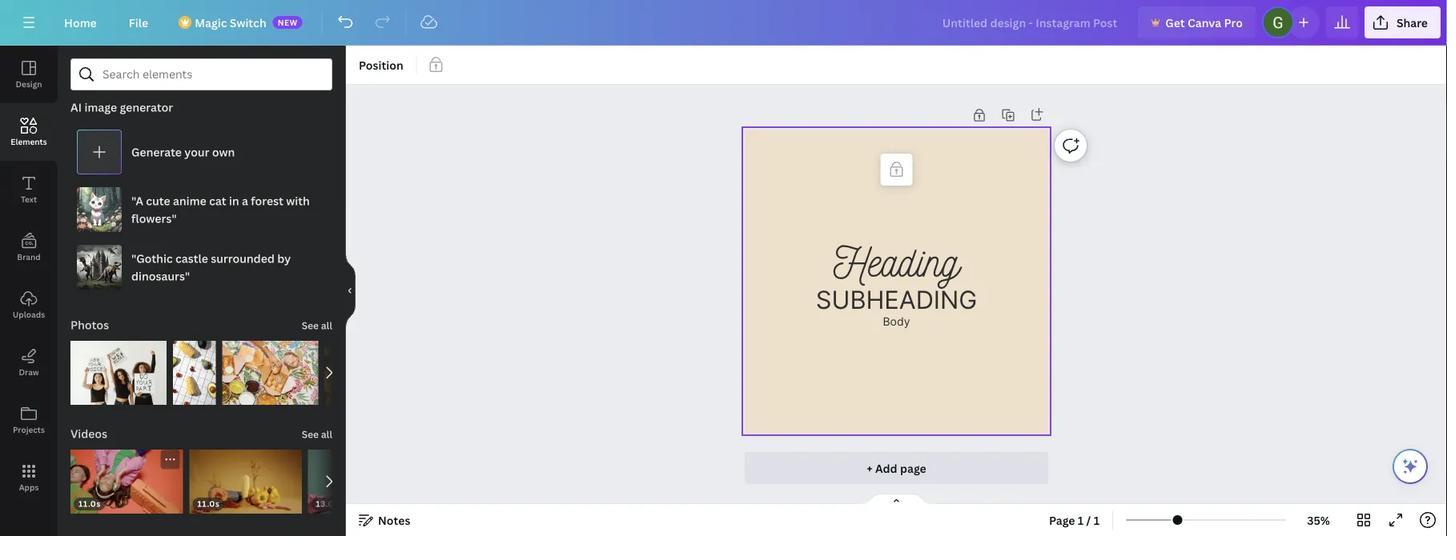 Task type: vqa. For each thing, say whether or not it's contained in the screenshot.
Design,
no



Task type: locate. For each thing, give the bounding box(es) containing it.
1 see from the top
[[302, 319, 319, 333]]

forest
[[251, 194, 284, 209]]

image
[[84, 100, 117, 115]]

file button
[[116, 6, 161, 38]]

0 horizontal spatial 1
[[1078, 513, 1084, 528]]

13.0s
[[316, 499, 339, 510]]

your
[[185, 145, 210, 160]]

1 group from the left
[[71, 332, 167, 405]]

see all button up 13.0s
[[300, 418, 334, 450]]

0 vertical spatial all
[[321, 319, 333, 333]]

1 vertical spatial all
[[321, 428, 333, 441]]

share
[[1397, 15, 1429, 30]]

text
[[21, 194, 37, 205]]

ai image generator
[[71, 100, 173, 115]]

1 left /
[[1078, 513, 1084, 528]]

0 horizontal spatial group
[[71, 332, 167, 405]]

elements button
[[0, 103, 58, 161]]

1 horizontal spatial 1
[[1094, 513, 1100, 528]]

2 see from the top
[[302, 428, 319, 441]]

2 1 from the left
[[1094, 513, 1100, 528]]

1 vertical spatial see
[[302, 428, 319, 441]]

1 1 from the left
[[1078, 513, 1084, 528]]

share button
[[1365, 6, 1441, 38]]

file
[[129, 15, 148, 30]]

1 see all from the top
[[302, 319, 333, 333]]

see all
[[302, 319, 333, 333], [302, 428, 333, 441]]

3 group from the left
[[222, 332, 318, 405]]

magic
[[195, 15, 227, 30]]

1 all from the top
[[321, 319, 333, 333]]

2 all from the top
[[321, 428, 333, 441]]

0 horizontal spatial 11.0s
[[79, 499, 101, 510]]

0 vertical spatial see all
[[302, 319, 333, 333]]

main menu bar
[[0, 0, 1448, 46]]

1 right /
[[1094, 513, 1100, 528]]

group left person eating indian takeaway food image
[[173, 332, 216, 405]]

hide image
[[345, 253, 356, 330]]

35%
[[1308, 513, 1331, 528]]

see
[[302, 319, 319, 333], [302, 428, 319, 441]]

get canva pro
[[1166, 15, 1243, 30]]

uploads
[[13, 309, 45, 320]]

position
[[359, 57, 404, 73]]

all up 13.0s group
[[321, 428, 333, 441]]

0 horizontal spatial 11.0s group
[[71, 442, 183, 514]]

group right assortment of fruits and vegetables image
[[222, 332, 318, 405]]

1 horizontal spatial group
[[173, 332, 216, 405]]

2 group from the left
[[173, 332, 216, 405]]

11.0s
[[79, 499, 101, 510], [197, 499, 220, 510]]

0 vertical spatial see
[[302, 319, 319, 333]]

projects button
[[0, 392, 58, 450]]

page
[[901, 461, 927, 476]]

see left 'hide' image
[[302, 319, 319, 333]]

see all button left 'hide' image
[[300, 309, 334, 341]]

ai
[[71, 100, 82, 115]]

2 11.0s from the left
[[197, 499, 220, 510]]

cat
[[209, 194, 226, 209]]

2 horizontal spatial group
[[222, 332, 318, 405]]

heading
[[834, 234, 960, 286]]

"gothic castle surrounded by dinosaurs"
[[131, 251, 291, 284]]

/
[[1087, 513, 1092, 528]]

+ add page button
[[745, 453, 1049, 485]]

1
[[1078, 513, 1084, 528], [1094, 513, 1100, 528]]

all
[[321, 319, 333, 333], [321, 428, 333, 441]]

women protesting together image
[[71, 341, 167, 405]]

group
[[71, 332, 167, 405], [173, 332, 216, 405], [222, 332, 318, 405]]

all left 'hide' image
[[321, 319, 333, 333]]

home
[[64, 15, 97, 30]]

see for videos
[[302, 428, 319, 441]]

see all button
[[300, 309, 334, 341], [300, 418, 334, 450]]

photos
[[71, 318, 109, 333]]

all for videos
[[321, 428, 333, 441]]

videos
[[71, 427, 107, 442]]

see all up 13.0s group
[[302, 428, 333, 441]]

switch
[[230, 15, 267, 30]]

add
[[876, 461, 898, 476]]

0 vertical spatial see all button
[[300, 309, 334, 341]]

2 see all button from the top
[[300, 418, 334, 450]]

+ add page
[[867, 461, 927, 476]]

1 horizontal spatial 11.0s group
[[189, 441, 302, 514]]

1 horizontal spatial 11.0s
[[197, 499, 220, 510]]

1 see all button from the top
[[300, 309, 334, 341]]

see all left 'hide' image
[[302, 319, 333, 333]]

2 see all from the top
[[302, 428, 333, 441]]

assortment of fruits and vegetables image
[[173, 341, 216, 405]]

1 vertical spatial see all button
[[300, 418, 334, 450]]

group up "videos"
[[71, 332, 167, 405]]

draw
[[19, 367, 39, 378]]

in
[[229, 194, 239, 209]]

position button
[[353, 52, 410, 78]]

surrounded
[[211, 251, 275, 266]]

new
[[278, 17, 298, 28]]

11.0s group
[[189, 441, 302, 514], [71, 442, 183, 514]]

1 vertical spatial see all
[[302, 428, 333, 441]]

dinosaurs"
[[131, 269, 190, 284]]

Design title text field
[[930, 6, 1132, 38]]

design
[[16, 79, 42, 89]]

design button
[[0, 46, 58, 103]]

see up 13.0s
[[302, 428, 319, 441]]



Task type: describe. For each thing, give the bounding box(es) containing it.
35% button
[[1293, 508, 1345, 534]]

generate your own
[[131, 145, 235, 160]]

draw button
[[0, 334, 58, 392]]

see all for videos
[[302, 428, 333, 441]]

brand
[[17, 252, 41, 262]]

"a cute anime cat in a forest with flowers"
[[131, 194, 310, 226]]

projects
[[13, 425, 45, 435]]

home link
[[51, 6, 110, 38]]

castle
[[175, 251, 208, 266]]

photos button
[[69, 309, 111, 341]]

page 1 / 1
[[1050, 513, 1100, 528]]

flowers"
[[131, 211, 177, 226]]

pro
[[1225, 15, 1243, 30]]

elements
[[11, 136, 47, 147]]

canva
[[1188, 15, 1222, 30]]

Search elements search field
[[103, 59, 300, 90]]

13.0s group
[[308, 450, 421, 514]]

person eating indian takeaway food image
[[222, 341, 318, 405]]

uploads button
[[0, 276, 58, 334]]

anime
[[173, 194, 207, 209]]

videos button
[[69, 418, 109, 450]]

by
[[277, 251, 291, 266]]

notes button
[[353, 508, 417, 534]]

1 11.0s from the left
[[79, 499, 101, 510]]

all for photos
[[321, 319, 333, 333]]

see for photos
[[302, 319, 319, 333]]

+
[[867, 461, 873, 476]]

heading subheading body
[[816, 234, 978, 329]]

get canva pro button
[[1139, 6, 1256, 38]]

show pages image
[[859, 494, 935, 506]]

generate
[[131, 145, 182, 160]]

notes
[[378, 513, 411, 528]]

see all button for videos
[[300, 418, 334, 450]]

text button
[[0, 161, 58, 219]]

body
[[883, 315, 911, 329]]

canva assistant image
[[1401, 458, 1421, 477]]

cute
[[146, 194, 170, 209]]

page
[[1050, 513, 1076, 528]]

brand button
[[0, 219, 58, 276]]

side panel tab list
[[0, 46, 58, 507]]

a
[[242, 194, 248, 209]]

see all for photos
[[302, 319, 333, 333]]

"a
[[131, 194, 143, 209]]

get
[[1166, 15, 1186, 30]]

magic switch
[[195, 15, 267, 30]]

see all button for photos
[[300, 309, 334, 341]]

apps button
[[0, 450, 58, 507]]

with
[[286, 194, 310, 209]]

generator
[[120, 100, 173, 115]]

apps
[[19, 482, 39, 493]]

own
[[212, 145, 235, 160]]

parks and loving sisters laying on blanket at a park image
[[325, 341, 421, 405]]

"gothic
[[131, 251, 173, 266]]

subheading
[[816, 286, 978, 315]]



